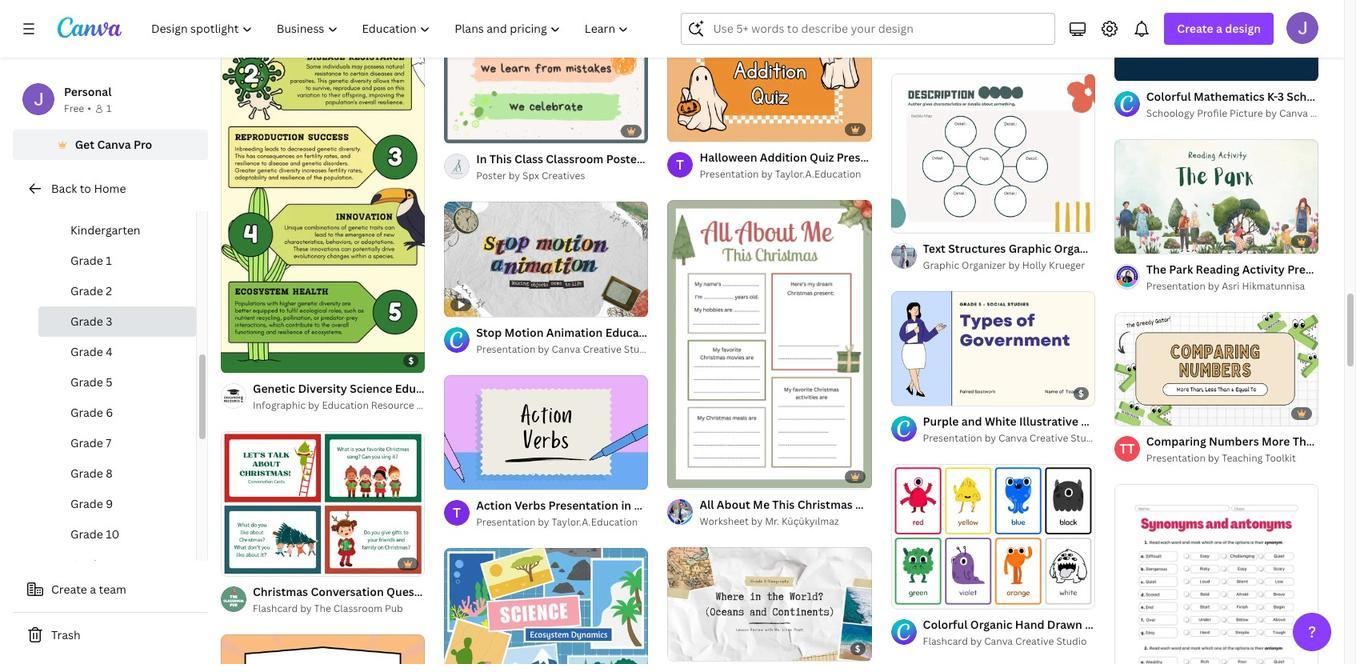 Task type: locate. For each thing, give the bounding box(es) containing it.
10 left playful
[[1144, 234, 1154, 246]]

educate
[[999, 40, 1037, 54]]

2 horizontal spatial in
[[1115, 241, 1126, 256]]

1 vertical spatial create
[[51, 582, 87, 597]]

create inside dropdown button
[[1178, 21, 1214, 36]]

presentation by teaching toolkit
[[1147, 452, 1297, 465]]

5 up text
[[920, 213, 926, 225]]

purple inside purple and white illustrative history quiz presentation presentation by canva creative studio
[[923, 413, 959, 429]]

genetic diversity science educational infographic in green lined style image
[[221, 0, 425, 373]]

create down 'grade 11'
[[51, 582, 87, 597]]

canva inside purple and white illustrative history quiz presentation presentation by canva creative studio
[[999, 431, 1028, 445]]

küçükyılmaz
[[782, 514, 839, 528]]

flashcard inside the 'flashcard by the classroom pub' link
[[253, 602, 298, 616]]

style up presentation by taylor.a.education on the top of page
[[747, 151, 775, 167]]

5 up 6
[[106, 375, 113, 390]]

t link left doodle
[[668, 152, 693, 177]]

classroom expectations education presentation in green brown cute playful style image
[[891, 0, 1096, 15]]

krueger
[[1049, 258, 1086, 272]]

1 vertical spatial taylor.a.education element
[[444, 500, 470, 526]]

1 vertical spatial 1 of 10
[[1126, 234, 1154, 246]]

3 grade from the top
[[70, 314, 103, 329]]

action verbs presentation in purple blue bold style link
[[476, 497, 756, 514]]

0 horizontal spatial 5
[[106, 375, 113, 390]]

4
[[106, 344, 113, 359], [250, 557, 255, 569]]

teaching toolkit element
[[1115, 437, 1140, 462]]

of for oceans and continents quiz presentation in a blue and white collage style image
[[686, 642, 695, 654]]

style up worksheet
[[728, 497, 756, 513]]

0 vertical spatial 3
[[1278, 89, 1285, 104]]

colorful organic hand drawn color flashcard image
[[891, 464, 1096, 609]]

•
[[87, 102, 91, 115]]

poster down the this
[[476, 169, 507, 183]]

of for 'halloween addition quiz presentation in orange white cartoon style' image
[[686, 122, 695, 134]]

0 horizontal spatial flashcard
[[253, 602, 298, 616]]

canva inside get canva pro button
[[97, 137, 131, 152]]

1 horizontal spatial graphic
[[1009, 241, 1052, 256]]

colorful left doodle
[[657, 151, 702, 167]]

1 vertical spatial classroom
[[334, 602, 383, 616]]

1 horizontal spatial colorful
[[923, 617, 968, 632]]

1 of 10
[[679, 122, 707, 134], [1126, 234, 1154, 246]]

presentation by asri hikmatunnisa
[[1147, 279, 1306, 293]]

flashcard right color on the bottom of page
[[1118, 617, 1171, 632]]

grade down grade 3
[[70, 344, 103, 359]]

blue left the bold
[[673, 497, 698, 513]]

0 horizontal spatial in
[[621, 497, 632, 513]]

0 horizontal spatial 3
[[106, 314, 112, 329]]

0 vertical spatial graphic
[[1009, 241, 1052, 256]]

create inside button
[[51, 582, 87, 597]]

1 of 12 link
[[444, 375, 649, 490]]

grade for grade 6
[[70, 405, 103, 420]]

in
[[645, 151, 655, 167], [1115, 241, 1126, 256], [621, 497, 632, 513]]

1 horizontal spatial $
[[856, 643, 861, 655]]

7 grade from the top
[[70, 435, 103, 451]]

create
[[1178, 21, 1214, 36], [51, 582, 87, 597]]

1 horizontal spatial t link
[[668, 152, 693, 177]]

1 vertical spatial 10
[[1144, 234, 1154, 246]]

0 horizontal spatial colorful
[[657, 151, 702, 167]]

poster by spx creatives link
[[476, 168, 649, 184]]

purple left and
[[923, 413, 959, 429]]

presentation by taylor.a.education link for 1 of 12
[[476, 514, 649, 530]]

0 horizontal spatial poster
[[476, 169, 507, 183]]

style
[[747, 151, 775, 167], [1196, 241, 1224, 256], [728, 497, 756, 513]]

1 of 10 up taylor.a.education image
[[679, 122, 707, 134]]

colorful inside the colorful organic hand drawn color flashcard flashcard by canva creative studio
[[923, 617, 968, 632]]

0 vertical spatial create
[[1178, 21, 1214, 36]]

creative inside purple and white illustrative history quiz presentation presentation by canva creative studio
[[1030, 431, 1069, 445]]

classroom right the
[[334, 602, 383, 616]]

of inside "link"
[[909, 386, 918, 398]]

in inside action verbs presentation in purple blue bold style presentation by taylor.a.education
[[621, 497, 632, 513]]

grade 6 link
[[38, 398, 196, 428]]

5 grade from the top
[[70, 375, 103, 390]]

10 down grade 9 link
[[106, 527, 120, 542]]

2 vertical spatial studio
[[1057, 635, 1087, 648]]

1 horizontal spatial purple
[[923, 413, 959, 429]]

grade inside "link"
[[70, 557, 103, 572]]

1 vertical spatial schoology
[[1147, 106, 1195, 120]]

team
[[99, 582, 126, 597]]

1 of 10 left playful
[[1126, 234, 1154, 246]]

infographic by education resource hub link
[[253, 398, 436, 414]]

9 grade from the top
[[70, 496, 103, 511]]

1 of 10 link for taylor.a.education
[[668, 27, 872, 142]]

creative
[[1311, 106, 1350, 120], [583, 342, 622, 356], [1030, 431, 1069, 445], [1016, 635, 1055, 648]]

classroom inside 'in this class classroom poster in colorful doodle style poster by spx creatives'
[[546, 151, 604, 167]]

2 horizontal spatial colorful
[[1147, 89, 1192, 104]]

free •
[[64, 102, 91, 115]]

0 horizontal spatial create
[[51, 582, 87, 597]]

create left design
[[1178, 21, 1214, 36]]

1 inside "link"
[[903, 386, 907, 398]]

1 horizontal spatial 3
[[920, 590, 926, 602]]

1 horizontal spatial in
[[645, 151, 655, 167]]

10 for presentation by asri hikmatunnisa
[[1144, 234, 1154, 246]]

1 for oceans and continents quiz presentation in a blue and white collage style image
[[679, 642, 684, 654]]

taylor.a.education element left action
[[444, 500, 470, 526]]

grade 5 link
[[38, 367, 196, 398]]

taylor.a.education element
[[668, 152, 693, 177], [444, 500, 470, 526]]

0 vertical spatial $
[[409, 355, 414, 367]]

1 vertical spatial taylor.a.education
[[552, 515, 638, 529]]

grade for grade 3
[[70, 314, 103, 329]]

0 vertical spatial 1 of 10
[[679, 122, 707, 134]]

grade for grade 8
[[70, 466, 103, 481]]

0 horizontal spatial schoology
[[1147, 106, 1195, 120]]

0 horizontal spatial classroom
[[334, 602, 383, 616]]

0 vertical spatial purple
[[923, 413, 959, 429]]

grade 10 link
[[38, 519, 196, 550]]

structures
[[949, 241, 1006, 256]]

doodle
[[705, 151, 744, 167]]

colorful left mathematics
[[1147, 89, 1192, 104]]

1 for 'halloween addition quiz presentation in orange white cartoon style' image
[[679, 122, 684, 134]]

1 horizontal spatial 10
[[697, 122, 707, 134]]

blue inside action verbs presentation in purple blue bold style presentation by taylor.a.education
[[673, 497, 698, 513]]

grade left 6
[[70, 405, 103, 420]]

0 vertical spatial a
[[1217, 21, 1223, 36]]

purple left the bold
[[634, 497, 670, 513]]

0 vertical spatial taylor.a.education
[[775, 167, 862, 181]]

action verbs presentation in purple blue bold style presentation by taylor.a.education
[[476, 497, 756, 529]]

pr
[[1347, 89, 1357, 104]]

worksheet
[[700, 514, 749, 528]]

10 for presentation by taylor.a.education
[[697, 122, 707, 134]]

11 grade from the top
[[70, 557, 103, 572]]

grade for grade 1
[[70, 253, 103, 268]]

5 inside 'link'
[[106, 375, 113, 390]]

by inside colorful mathematics k-3 schoology pr schoology profile picture by canva creative s
[[1266, 106, 1278, 120]]

a inside dropdown button
[[1217, 21, 1223, 36]]

a left design
[[1217, 21, 1223, 36]]

1 vertical spatial style
[[1196, 241, 1224, 256]]

4 grade from the top
[[70, 344, 103, 359]]

teaching toolkit image
[[1115, 437, 1140, 462]]

style right playful
[[1196, 241, 1224, 256]]

1 horizontal spatial presentation by taylor.a.education link
[[700, 166, 872, 182]]

grade up the grade 2
[[70, 253, 103, 268]]

0 vertical spatial 10
[[697, 122, 707, 134]]

0 horizontal spatial $
[[409, 355, 414, 367]]

0 horizontal spatial purple
[[634, 497, 670, 513]]

taylor.a.education inside action verbs presentation in purple blue bold style presentation by taylor.a.education
[[552, 515, 638, 529]]

0 vertical spatial style
[[747, 151, 775, 167]]

10
[[697, 122, 707, 134], [1144, 234, 1154, 246], [106, 527, 120, 542]]

grade 1
[[70, 253, 112, 268]]

2 horizontal spatial $
[[1079, 387, 1084, 399]]

style inside text structures graphic organizers in blue playful style graphic organizer by holly krueger
[[1196, 241, 1224, 256]]

$ for infographic by education resource hub
[[409, 355, 414, 367]]

1 horizontal spatial schoology
[[1287, 89, 1344, 104]]

of
[[686, 122, 695, 134], [909, 213, 918, 225], [1133, 234, 1142, 246], [909, 386, 918, 398], [1133, 407, 1142, 419], [462, 470, 471, 482], [239, 557, 248, 569], [909, 590, 918, 602], [686, 642, 695, 654]]

2 vertical spatial 10
[[106, 527, 120, 542]]

presentation by educate creatively
[[923, 40, 1086, 54]]

tt link
[[1115, 437, 1140, 462]]

1 horizontal spatial taylor.a.education element
[[668, 152, 693, 177]]

$
[[409, 355, 414, 367], [1079, 387, 1084, 399], [856, 643, 861, 655]]

0 horizontal spatial taylor.a.education element
[[444, 500, 470, 526]]

1 vertical spatial a
[[90, 582, 96, 597]]

2 vertical spatial 3
[[920, 590, 926, 602]]

None search field
[[682, 13, 1056, 45]]

7
[[106, 435, 111, 451]]

and
[[962, 413, 983, 429]]

0 vertical spatial poster
[[606, 151, 642, 167]]

classroom
[[546, 151, 604, 167], [334, 602, 383, 616]]

1 horizontal spatial flashcard
[[923, 635, 968, 648]]

1 vertical spatial purple
[[634, 497, 670, 513]]

playful
[[1156, 241, 1194, 256]]

infographic
[[253, 399, 306, 412]]

1 horizontal spatial taylor.a.education
[[775, 167, 862, 181]]

0 vertical spatial colorful
[[1147, 89, 1192, 104]]

blue inside text structures graphic organizers in blue playful style graphic organizer by holly krueger
[[1128, 241, 1153, 256]]

taylor.a.education element left doodle
[[668, 152, 693, 177]]

presentation
[[923, 40, 983, 54], [700, 167, 759, 181], [1147, 279, 1206, 293], [476, 342, 536, 356], [1151, 413, 1221, 429], [923, 431, 983, 445], [1147, 452, 1206, 465], [549, 497, 619, 513], [476, 515, 536, 529]]

1 vertical spatial presentation by taylor.a.education link
[[476, 514, 649, 530]]

8 grade from the top
[[70, 466, 103, 481]]

canva inside the colorful organic hand drawn color flashcard flashcard by canva creative studio
[[985, 635, 1013, 648]]

grade left the 9
[[70, 496, 103, 511]]

1 vertical spatial in
[[1115, 241, 1126, 256]]

0 vertical spatial 4
[[106, 344, 113, 359]]

action verbs presentation in purple blue bold style image
[[444, 375, 649, 490]]

3
[[1278, 89, 1285, 104], [106, 314, 112, 329], [920, 590, 926, 602]]

history
[[1082, 413, 1122, 429]]

grade for grade 11
[[70, 557, 103, 572]]

of for text structures graphic organizers in blue playful style image
[[909, 213, 918, 225]]

0 horizontal spatial taylor.a.education
[[552, 515, 638, 529]]

blue left playful
[[1128, 241, 1153, 256]]

0 horizontal spatial t link
[[444, 500, 470, 526]]

colorful inside colorful mathematics k-3 schoology pr schoology profile picture by canva creative s
[[1147, 89, 1192, 104]]

0 vertical spatial studio
[[624, 342, 655, 356]]

grade 9 link
[[38, 489, 196, 519]]

schoology left pr
[[1287, 89, 1344, 104]]

colorful mathematics k-3 schoology profile picture image
[[1115, 0, 1319, 81]]

grade inside 'link'
[[70, 375, 103, 390]]

text
[[923, 241, 946, 256]]

0 horizontal spatial a
[[90, 582, 96, 597]]

2 horizontal spatial 3
[[1278, 89, 1285, 104]]

t link left action
[[444, 500, 470, 526]]

6 grade from the top
[[70, 405, 103, 420]]

1 for comparing numbers more than, less than and equal to education presentation in green and brown alligator cartoon style image in the right of the page
[[1126, 407, 1131, 419]]

0 horizontal spatial 1 of 10
[[679, 122, 707, 134]]

in this class classroom poster in colorful doodle style image
[[444, 0, 649, 143]]

colorful down 1 of 3
[[923, 617, 968, 632]]

resource
[[371, 399, 414, 412]]

0 vertical spatial t link
[[668, 152, 693, 177]]

1 horizontal spatial 1 of 10 link
[[1115, 139, 1319, 254]]

a inside button
[[90, 582, 96, 597]]

canva inside colorful mathematics k-3 schoology pr schoology profile picture by canva creative s
[[1280, 106, 1309, 120]]

grade down the grade 2
[[70, 314, 103, 329]]

1 horizontal spatial presentation by canva creative studio link
[[923, 430, 1102, 446]]

12
[[473, 470, 483, 482]]

0 horizontal spatial 1 of 10 link
[[668, 27, 872, 142]]

trash
[[51, 628, 81, 643]]

grade down grade 4
[[70, 375, 103, 390]]

1 vertical spatial blue
[[673, 497, 698, 513]]

flashcard down 1 of 3
[[923, 635, 968, 648]]

10 up doodle
[[697, 122, 707, 134]]

1 vertical spatial graphic
[[923, 258, 960, 272]]

toolkit
[[1266, 452, 1297, 465]]

spx
[[523, 169, 540, 183]]

0 horizontal spatial 10
[[106, 527, 120, 542]]

2 grade from the top
[[70, 283, 103, 299]]

poster left taylor.a.education image
[[606, 151, 642, 167]]

synonyms and antonyms worksheet in pink simple modern style image
[[1115, 485, 1319, 664]]

grade for grade 4
[[70, 344, 103, 359]]

0 vertical spatial presentation by taylor.a.education link
[[700, 166, 872, 182]]

graphic down text
[[923, 258, 960, 272]]

1 horizontal spatial a
[[1217, 21, 1223, 36]]

2 horizontal spatial 10
[[1144, 234, 1154, 246]]

1 vertical spatial studio
[[1071, 431, 1102, 445]]

presentation by teaching toolkit link
[[1147, 451, 1319, 467]]

grade 9
[[70, 496, 113, 511]]

presentation by educate creatively link
[[923, 40, 1096, 56]]

grade left 8
[[70, 466, 103, 481]]

1 of 5 link
[[891, 73, 1096, 233]]

schoology left profile
[[1147, 106, 1195, 120]]

t link for 1 of 10
[[668, 152, 693, 177]]

style inside action verbs presentation in purple blue bold style presentation by taylor.a.education
[[728, 497, 756, 513]]

flashcard left the
[[253, 602, 298, 616]]

pro
[[134, 137, 152, 152]]

create a design button
[[1165, 13, 1274, 45]]

1 vertical spatial presentation by canva creative studio link
[[923, 430, 1102, 446]]

0 vertical spatial schoology
[[1287, 89, 1344, 104]]

presentation by asri hikmatunnisa link
[[1147, 278, 1319, 294]]

trash link
[[13, 620, 208, 652]]

infographic by education resource hub
[[253, 399, 436, 412]]

18
[[1144, 407, 1154, 419]]

pub
[[385, 602, 403, 616]]

create for create a team
[[51, 582, 87, 597]]

1 horizontal spatial classroom
[[546, 151, 604, 167]]

1 vertical spatial $
[[1079, 387, 1084, 399]]

classroom for poster
[[546, 151, 604, 167]]

grade up create a team
[[70, 557, 103, 572]]

grade left 7
[[70, 435, 103, 451]]

colorful for colorful organic hand drawn color flashcard
[[923, 617, 968, 632]]

colorful mathematics k-3 schoology pr link
[[1147, 88, 1357, 105]]

1 vertical spatial flashcard
[[1118, 617, 1171, 632]]

grade down grade 9
[[70, 527, 103, 542]]

0 vertical spatial in
[[645, 151, 655, 167]]

a
[[1217, 21, 1223, 36], [90, 582, 96, 597]]

poster
[[606, 151, 642, 167], [476, 169, 507, 183]]

classroom up "creatives"
[[546, 151, 604, 167]]

0 vertical spatial blue
[[1128, 241, 1153, 256]]

schoology
[[1287, 89, 1344, 104], [1147, 106, 1195, 120]]

studio inside purple and white illustrative history quiz presentation presentation by canva creative studio
[[1071, 431, 1102, 445]]

grade left the 2
[[70, 283, 103, 299]]

0 horizontal spatial blue
[[673, 497, 698, 513]]

style for action verbs presentation in purple blue bold style
[[728, 497, 756, 513]]

1 vertical spatial 5
[[106, 375, 113, 390]]

1 horizontal spatial 4
[[250, 557, 255, 569]]

0 vertical spatial presentation by canva creative studio link
[[476, 341, 655, 357]]

0 horizontal spatial presentation by taylor.a.education link
[[476, 514, 649, 530]]

10 grade from the top
[[70, 527, 103, 542]]

2 vertical spatial colorful
[[923, 617, 968, 632]]

a left team
[[90, 582, 96, 597]]

graphic up holly
[[1009, 241, 1052, 256]]

0 vertical spatial 5
[[920, 213, 926, 225]]

back to home
[[51, 181, 126, 196]]

1 of 19 link
[[891, 291, 1096, 406]]

0 vertical spatial classroom
[[546, 151, 604, 167]]

2 vertical spatial style
[[728, 497, 756, 513]]

s
[[1352, 106, 1357, 120]]

k-
[[1268, 89, 1278, 104]]

1 vertical spatial t link
[[444, 500, 470, 526]]

action
[[476, 497, 512, 513]]

create a design
[[1178, 21, 1262, 36]]

1 horizontal spatial blue
[[1128, 241, 1153, 256]]

1 grade from the top
[[70, 253, 103, 268]]

by inside text structures graphic organizers in blue playful style graphic organizer by holly krueger
[[1009, 258, 1020, 272]]



Task type: vqa. For each thing, say whether or not it's contained in the screenshot.
topmost the Blue
yes



Task type: describe. For each thing, give the bounding box(es) containing it.
0 horizontal spatial presentation by canva creative studio link
[[476, 341, 655, 357]]

a for team
[[90, 582, 96, 597]]

taylor.a.education element for 1 of 10
[[668, 152, 693, 177]]

grade 11
[[70, 557, 118, 572]]

school
[[93, 192, 129, 207]]

1 of 4 link
[[221, 432, 425, 577]]

hub
[[417, 399, 436, 412]]

grade for grade 10
[[70, 527, 103, 542]]

pre-
[[70, 192, 93, 207]]

1 of 27
[[679, 642, 706, 654]]

1 vertical spatial 4
[[250, 557, 255, 569]]

1 vertical spatial poster
[[476, 169, 507, 183]]

colorful inside 'in this class classroom poster in colorful doodle style poster by spx creatives'
[[657, 151, 702, 167]]

t link for 1 of 12
[[444, 500, 470, 526]]

grade for grade 2
[[70, 283, 103, 299]]

1 horizontal spatial 5
[[920, 213, 926, 225]]

white
[[985, 413, 1017, 429]]

by inside purple and white illustrative history quiz presentation presentation by canva creative studio
[[985, 431, 997, 445]]

colorful for colorful mathematics k-3 schoology pr
[[1147, 89, 1192, 104]]

grade 2 link
[[38, 276, 196, 307]]

asri
[[1222, 279, 1240, 293]]

2
[[106, 283, 112, 299]]

6
[[106, 405, 113, 420]]

3 inside colorful mathematics k-3 schoology pr schoology profile picture by canva creative s
[[1278, 89, 1285, 104]]

jacob simon image
[[1287, 12, 1319, 44]]

9
[[106, 496, 113, 511]]

presentation by taylor.a.education link for 1 of 10
[[700, 166, 872, 182]]

1 vertical spatial 3
[[106, 314, 112, 329]]

kindergarten link
[[38, 215, 196, 246]]

flashcard by the classroom pub link
[[253, 601, 425, 617]]

holly
[[1023, 258, 1047, 272]]

1 horizontal spatial poster
[[606, 151, 642, 167]]

1 for christmas conversation questions cards in red and green printable style image
[[232, 557, 237, 569]]

verbs
[[515, 497, 546, 513]]

of for comparing numbers more than, less than and equal to education presentation in green and brown alligator cartoon style image in the right of the page
[[1133, 407, 1142, 419]]

2 vertical spatial flashcard
[[923, 635, 968, 648]]

1 of 3
[[903, 590, 926, 602]]

ecosystem dynamics science education presentation in multicolor hand drawn style image
[[444, 548, 649, 664]]

grade 1 link
[[38, 246, 196, 276]]

0 horizontal spatial graphic
[[923, 258, 960, 272]]

of for the park reading activity presentation in green watercolor handdrawn style image
[[1133, 234, 1142, 246]]

in inside text structures graphic organizers in blue playful style graphic organizer by holly krueger
[[1115, 241, 1126, 256]]

of for christmas conversation questions cards in red and green printable style image
[[239, 557, 248, 569]]

home
[[94, 181, 126, 196]]

studio inside the colorful organic hand drawn color flashcard flashcard by canva creative studio
[[1057, 635, 1087, 648]]

grade for grade 9
[[70, 496, 103, 511]]

color
[[1086, 617, 1116, 632]]

1 of 5
[[903, 213, 926, 225]]

bold
[[700, 497, 726, 513]]

taylor.a.education image
[[444, 500, 470, 526]]

grade 3
[[70, 314, 112, 329]]

grade 4 link
[[38, 337, 196, 367]]

of for purple and white illustrative history quiz presentation image
[[909, 386, 918, 398]]

design
[[1226, 21, 1262, 36]]

back to home link
[[13, 173, 208, 205]]

organizers
[[1055, 241, 1113, 256]]

christmas conversation questions cards in red and green printable style image
[[221, 432, 425, 576]]

get canva pro button
[[13, 130, 208, 160]]

by inside the colorful organic hand drawn color flashcard flashcard by canva creative studio
[[971, 635, 982, 648]]

0 horizontal spatial 4
[[106, 344, 113, 359]]

1 for the colorful organic hand drawn color flashcard image
[[903, 590, 907, 602]]

top level navigation element
[[141, 13, 643, 45]]

1 of 10 for presentation by asri hikmatunnisa
[[1126, 234, 1154, 246]]

purple and white illustrative history quiz presentation image
[[891, 291, 1096, 406]]

a for design
[[1217, 21, 1223, 36]]

schoology profile picture by canva creative s link
[[1147, 105, 1357, 121]]

1 for the park reading activity presentation in green watercolor handdrawn style image
[[1126, 234, 1131, 246]]

grade 5
[[70, 375, 113, 390]]

worksheet by mr. küçükyılmaz
[[700, 514, 839, 528]]

in inside 'in this class classroom poster in colorful doodle style poster by spx creatives'
[[645, 151, 655, 167]]

create for create a design
[[1178, 21, 1214, 36]]

19
[[920, 386, 930, 398]]

1 of 18
[[1126, 407, 1154, 419]]

presentation by canva creative studio
[[476, 342, 655, 356]]

back
[[51, 181, 77, 196]]

taylor.a.education image
[[668, 152, 693, 177]]

worksheet by mr. küçükyılmaz link
[[700, 513, 872, 530]]

comparing numbers more than, less than and equal to education presentation in green and brown alligator cartoon style image
[[1115, 312, 1319, 426]]

creative inside colorful mathematics k-3 schoology pr schoology profile picture by canva creative s
[[1311, 106, 1350, 120]]

27
[[697, 642, 706, 654]]

1 of 18 link
[[1115, 312, 1319, 426]]

grade 8 link
[[38, 459, 196, 489]]

purple and white illustrative history quiz presentation presentation by canva creative studio
[[923, 413, 1221, 445]]

style inside 'in this class classroom poster in colorful doodle style poster by spx creatives'
[[747, 151, 775, 167]]

Search search field
[[714, 14, 1046, 44]]

to
[[80, 181, 91, 196]]

personal
[[64, 84, 112, 99]]

the
[[314, 602, 331, 616]]

presentation by taylor.a.education
[[700, 167, 862, 181]]

purple inside action verbs presentation in purple blue bold style presentation by taylor.a.education
[[634, 497, 670, 513]]

get
[[75, 137, 94, 152]]

purple and white illustrative history quiz presentation link
[[923, 413, 1221, 430]]

1 of 3 link
[[891, 464, 1096, 609]]

autumn drawing inferences from a text quiz presentation in  white orange black illustrative style image
[[221, 635, 425, 664]]

free
[[64, 102, 84, 115]]

creative inside the colorful organic hand drawn color flashcard flashcard by canva creative studio
[[1016, 635, 1055, 648]]

text structures graphic organizers in blue playful style image
[[891, 74, 1096, 232]]

grade 7 link
[[38, 428, 196, 459]]

creatively
[[1039, 40, 1086, 54]]

classroom for pub
[[334, 602, 383, 616]]

1 of 19
[[903, 386, 930, 398]]

colorful organic hand drawn color flashcard link
[[923, 616, 1171, 634]]

blue for purple
[[673, 497, 698, 513]]

create a team button
[[13, 574, 208, 606]]

of for the colorful organic hand drawn color flashcard image
[[909, 590, 918, 602]]

grade 8
[[70, 466, 113, 481]]

pre-school
[[70, 192, 129, 207]]

graphic organizer by holly krueger link
[[923, 257, 1096, 273]]

grade 6
[[70, 405, 113, 420]]

hand
[[1016, 617, 1045, 632]]

blue for in
[[1128, 241, 1153, 256]]

1 of 10 link for asri
[[1115, 139, 1319, 254]]

create a team
[[51, 582, 126, 597]]

hikmatunnisa
[[1243, 279, 1306, 293]]

2 horizontal spatial flashcard
[[1118, 617, 1171, 632]]

education
[[322, 399, 369, 412]]

1 for text structures graphic organizers in blue playful style image
[[903, 213, 907, 225]]

grade 10
[[70, 527, 120, 542]]

text structures graphic organizers in blue playful style graphic organizer by holly krueger
[[923, 241, 1224, 272]]

1 of 10 for presentation by taylor.a.education
[[679, 122, 707, 134]]

11
[[106, 557, 118, 572]]

creatives
[[542, 169, 585, 183]]

in this class classroom poster in colorful doodle style poster by spx creatives
[[476, 151, 775, 183]]

taylor.a.education element for 1 of 12
[[444, 500, 470, 526]]

in this class classroom poster in colorful doodle style link
[[476, 151, 775, 168]]

the park reading activity presentation in green watercolor handdrawn style image
[[1115, 139, 1319, 254]]

get canva pro
[[75, 137, 152, 152]]

1 for purple and white illustrative history quiz presentation image
[[903, 386, 907, 398]]

kindergarten
[[70, 223, 140, 238]]

drawn
[[1048, 617, 1083, 632]]

halloween addition quiz presentation in orange white cartoon style image
[[668, 27, 872, 142]]

all about me this christmas worksheet in green and red festive style image
[[668, 200, 872, 489]]

oceans and continents quiz presentation in a blue and white collage style image
[[668, 547, 872, 662]]

style for text structures graphic organizers in blue playful style
[[1196, 241, 1224, 256]]

grade for grade 5
[[70, 375, 103, 390]]

mr.
[[765, 514, 780, 528]]

$ for presentation by canva creative studio
[[1079, 387, 1084, 399]]

by inside action verbs presentation in purple blue bold style presentation by taylor.a.education
[[538, 515, 550, 529]]

organizer
[[962, 258, 1007, 272]]

2 vertical spatial $
[[856, 643, 861, 655]]

by inside 'in this class classroom poster in colorful doodle style poster by spx creatives'
[[509, 169, 520, 183]]

of for action verbs presentation in purple blue bold style 'image'
[[462, 470, 471, 482]]

grade for grade 7
[[70, 435, 103, 451]]

1 for action verbs presentation in purple blue bold style 'image'
[[456, 470, 460, 482]]

illustrative
[[1020, 413, 1079, 429]]

colorful organic hand drawn color flashcard flashcard by canva creative studio
[[923, 617, 1171, 648]]



